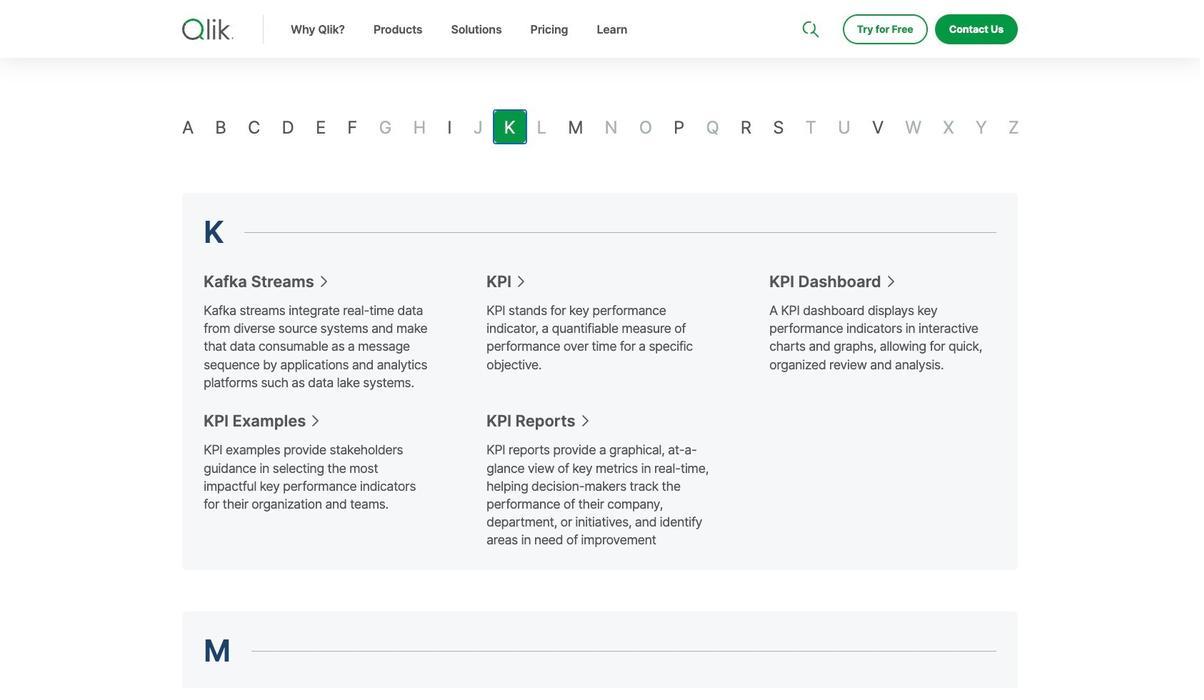 Task type: describe. For each thing, give the bounding box(es) containing it.
support image
[[804, 0, 816, 11]]

login image
[[973, 0, 984, 11]]



Task type: vqa. For each thing, say whether or not it's contained in the screenshot.
Login ICON
yes



Task type: locate. For each thing, give the bounding box(es) containing it.
qlik image
[[182, 19, 234, 40]]



